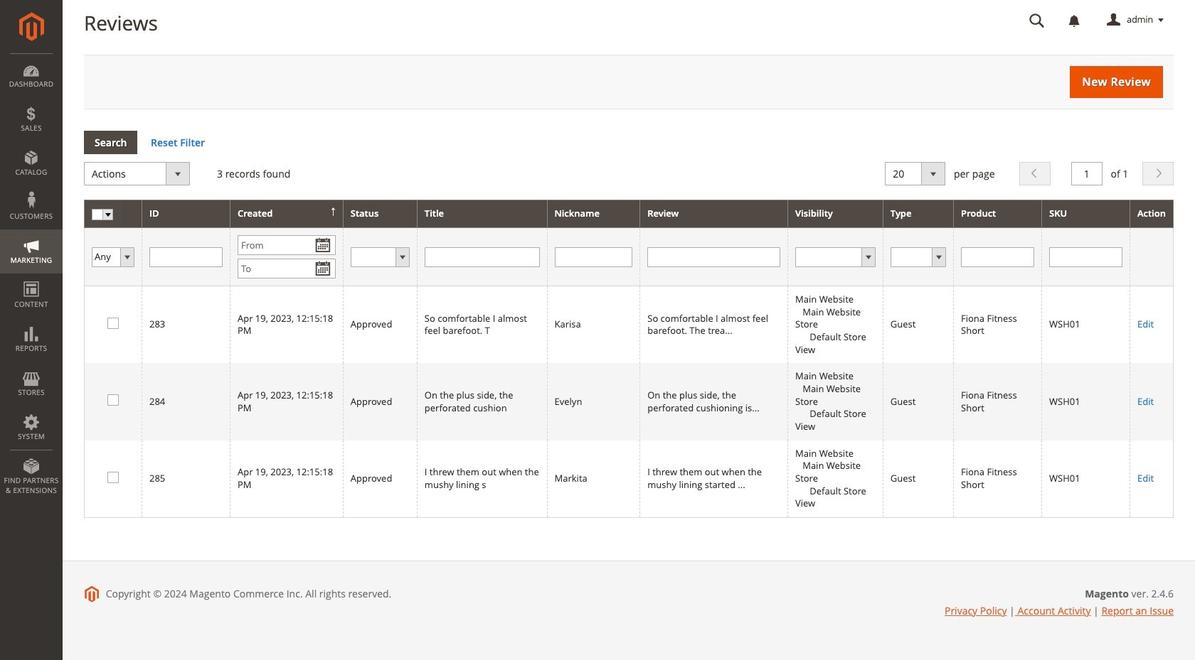 Task type: describe. For each thing, give the bounding box(es) containing it.
To text field
[[238, 259, 336, 279]]

From text field
[[238, 236, 336, 255]]



Task type: locate. For each thing, give the bounding box(es) containing it.
menu bar
[[0, 53, 63, 503]]

None checkbox
[[107, 395, 117, 404], [107, 472, 117, 481], [107, 395, 117, 404], [107, 472, 117, 481]]

None text field
[[1071, 162, 1103, 186], [149, 247, 223, 267], [425, 247, 540, 267], [961, 247, 1034, 267], [1071, 162, 1103, 186], [149, 247, 223, 267], [425, 247, 540, 267], [961, 247, 1034, 267]]

None text field
[[1020, 8, 1055, 33], [555, 247, 633, 267], [648, 247, 780, 267], [1049, 247, 1123, 267], [1020, 8, 1055, 33], [555, 247, 633, 267], [648, 247, 780, 267], [1049, 247, 1123, 267]]

None checkbox
[[107, 318, 117, 327]]

magento admin panel image
[[19, 12, 44, 41]]



